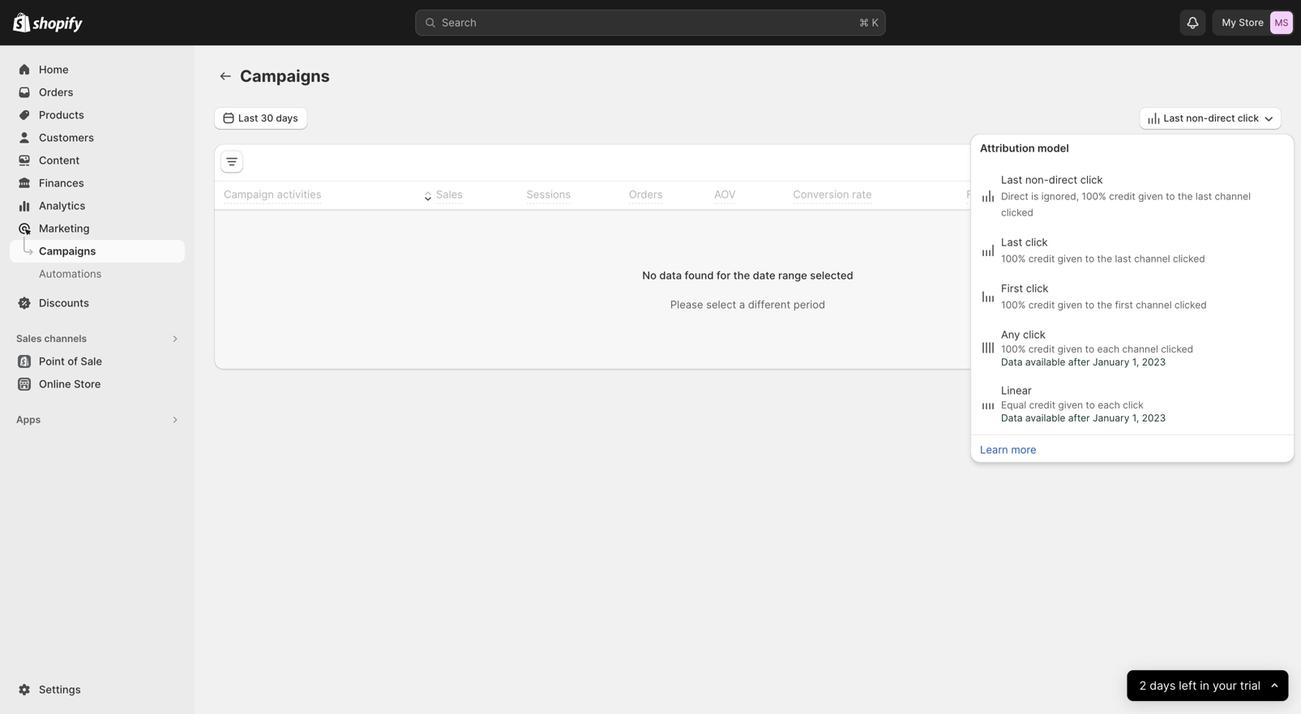 Task type: locate. For each thing, give the bounding box(es) containing it.
given inside last click 100% credit given to the last channel clicked
[[1058, 253, 1083, 265]]

1 vertical spatial first
[[1001, 282, 1023, 295]]

sale
[[81, 355, 102, 368]]

given left returning
[[1139, 191, 1163, 202]]

last inside last non-direct click direct is ignored, 100% credit given to the last channel clicked
[[1196, 191, 1212, 202]]

1 horizontal spatial days
[[1150, 679, 1176, 693]]

a
[[739, 298, 745, 311]]

date
[[753, 269, 776, 282]]

1 vertical spatial available
[[1026, 412, 1066, 424]]

1 horizontal spatial sales
[[436, 188, 463, 201]]

data down equal
[[1001, 412, 1023, 424]]

please select a different period
[[671, 298, 826, 311]]

store inside button
[[74, 378, 101, 390]]

100% inside any click 100% credit given to each channel clicked data available after january 1, 2023
[[1001, 343, 1026, 355]]

0 vertical spatial data
[[1001, 356, 1023, 368]]

1 horizontal spatial last
[[1196, 191, 1212, 202]]

given
[[1139, 191, 1163, 202], [1058, 253, 1083, 265], [1058, 299, 1083, 311], [1058, 343, 1083, 355], [1059, 399, 1083, 411]]

first click 100% credit given to the first channel clicked
[[1001, 282, 1207, 311]]

0 horizontal spatial days
[[276, 112, 298, 124]]

the inside first click 100% credit given to the first channel clicked
[[1097, 299, 1113, 311]]

direct inside last non-direct click direct is ignored, 100% credit given to the last channel clicked
[[1049, 174, 1078, 186]]

0 horizontal spatial orders
[[39, 86, 73, 99]]

100% for last click
[[1001, 253, 1026, 265]]

direct up ignored,
[[1049, 174, 1078, 186]]

1 vertical spatial days
[[1150, 679, 1176, 693]]

last left the 30
[[238, 112, 258, 124]]

2 january from the top
[[1093, 412, 1130, 424]]

given up any click 100% credit given to each channel clicked data available after january 1, 2023
[[1058, 299, 1083, 311]]

credit up last click 100% credit given to the last channel clicked
[[1109, 191, 1136, 202]]

given inside any click 100% credit given to each channel clicked data available after january 1, 2023
[[1058, 343, 1083, 355]]

last inside last non-direct click direct is ignored, 100% credit given to the last channel clicked
[[1001, 174, 1023, 186]]

non- up the is
[[1026, 174, 1049, 186]]

menu
[[975, 166, 1290, 430]]

after down any click 100% credit given to each channel clicked data available after january 1, 2023
[[1069, 412, 1090, 424]]

credit inside last click 100% credit given to the last channel clicked
[[1029, 253, 1055, 265]]

the inside last non-direct click direct is ignored, 100% credit given to the last channel clicked
[[1178, 191, 1193, 202]]

after
[[1069, 356, 1090, 368], [1069, 412, 1090, 424]]

100% right ignored,
[[1082, 191, 1107, 202]]

last down direct
[[1001, 236, 1023, 249]]

store down sale
[[74, 378, 101, 390]]

non-
[[1186, 112, 1208, 124], [1026, 174, 1049, 186]]

of
[[68, 355, 78, 368]]

store for online store
[[74, 378, 101, 390]]

1 vertical spatial campaigns
[[39, 245, 96, 257]]

direct up returning customers
[[1208, 112, 1235, 124]]

2 1, from the top
[[1133, 412, 1139, 424]]

0 vertical spatial sales
[[436, 188, 463, 201]]

k
[[872, 16, 879, 29]]

analytics
[[39, 199, 85, 212]]

first
[[1115, 299, 1133, 311]]

last inside last click 100% credit given to the last channel clicked
[[1001, 236, 1023, 249]]

1 vertical spatial direct
[[1049, 174, 1078, 186]]

orders inside 'link'
[[39, 86, 73, 99]]

channel inside first click 100% credit given to the first channel clicked
[[1136, 299, 1172, 311]]

discounts
[[39, 297, 89, 309]]

0 horizontal spatial first
[[967, 188, 989, 201]]

click inside first click 100% credit given to the first channel clicked
[[1026, 282, 1049, 295]]

100% up any
[[1001, 299, 1026, 311]]

1 horizontal spatial direct
[[1208, 112, 1235, 124]]

last down last non-direct click dropdown button
[[1196, 191, 1212, 202]]

channel inside any click 100% credit given to each channel clicked data available after january 1, 2023
[[1123, 343, 1159, 355]]

1 vertical spatial 1,
[[1133, 412, 1139, 424]]

0 vertical spatial campaigns
[[240, 66, 330, 86]]

0 vertical spatial after
[[1069, 356, 1090, 368]]

last click 100% credit given to the last channel clicked
[[1001, 236, 1205, 265]]

1 vertical spatial data
[[1001, 412, 1023, 424]]

orders link
[[10, 81, 185, 104]]

2 customers from the left
[[1218, 188, 1271, 201]]

each down first
[[1097, 343, 1120, 355]]

direct
[[1208, 112, 1235, 124], [1049, 174, 1078, 186]]

2023 inside linear equal credit given to each click data available after january 1, 2023
[[1142, 412, 1166, 424]]

0 vertical spatial orders
[[39, 86, 73, 99]]

click inside last click 100% credit given to the last channel clicked
[[1026, 236, 1048, 249]]

1, inside linear equal credit given to each click data available after january 1, 2023
[[1133, 412, 1139, 424]]

after inside any click 100% credit given to each channel clicked data available after january 1, 2023
[[1069, 356, 1090, 368]]

1 available from the top
[[1026, 356, 1066, 368]]

credit inside last non-direct click direct is ignored, 100% credit given to the last channel clicked
[[1109, 191, 1136, 202]]

equal
[[1001, 399, 1027, 411]]

customers
[[1016, 188, 1069, 201], [1218, 188, 1271, 201]]

0 horizontal spatial customers
[[1016, 188, 1069, 201]]

1 customers from the left
[[1016, 188, 1069, 201]]

1, down first
[[1133, 356, 1139, 368]]

available down equal
[[1026, 412, 1066, 424]]

each inside any click 100% credit given to each channel clicked data available after january 1, 2023
[[1097, 343, 1120, 355]]

days right '2'
[[1150, 679, 1176, 693]]

0 horizontal spatial sales
[[16, 333, 42, 345]]

0 vertical spatial last
[[1196, 191, 1212, 202]]

to inside last click 100% credit given to the last channel clicked
[[1085, 253, 1095, 265]]

1, inside any click 100% credit given to each channel clicked data available after january 1, 2023
[[1133, 356, 1139, 368]]

direct for last non-direct click direct is ignored, 100% credit given to the last channel clicked
[[1049, 174, 1078, 186]]

orders down home
[[39, 86, 73, 99]]

days right the 30
[[276, 112, 298, 124]]

last up returning
[[1164, 112, 1184, 124]]

click
[[1238, 112, 1259, 124], [1081, 174, 1103, 186], [1026, 236, 1048, 249], [1026, 282, 1049, 295], [1023, 328, 1046, 341], [1123, 399, 1144, 411]]

data down any
[[1001, 356, 1023, 368]]

linear
[[1001, 384, 1032, 397]]

1 january from the top
[[1093, 356, 1130, 368]]

credit down the is
[[1029, 253, 1055, 265]]

credit inside linear equal credit given to each click data available after january 1, 2023
[[1029, 399, 1056, 411]]

first inside first click 100% credit given to the first channel clicked
[[1001, 282, 1023, 295]]

0 horizontal spatial last
[[1115, 253, 1132, 265]]

first left time
[[967, 188, 989, 201]]

0 horizontal spatial campaigns
[[39, 245, 96, 257]]

2 data from the top
[[1001, 412, 1023, 424]]

credit up any click 100% credit given to each channel clicked data available after january 1, 2023
[[1029, 299, 1055, 311]]

range
[[778, 269, 807, 282]]

1 horizontal spatial orders
[[629, 188, 663, 201]]

1 vertical spatial non-
[[1026, 174, 1049, 186]]

0 vertical spatial available
[[1026, 356, 1066, 368]]

sales for sales
[[436, 188, 463, 201]]

1, down any click 100% credit given to each channel clicked data available after january 1, 2023
[[1133, 412, 1139, 424]]

time
[[992, 188, 1013, 201]]

1 vertical spatial after
[[1069, 412, 1090, 424]]

first inside button
[[967, 188, 989, 201]]

0 vertical spatial 1,
[[1133, 356, 1139, 368]]

products link
[[10, 104, 185, 126]]

given inside linear equal credit given to each click data available after january 1, 2023
[[1059, 399, 1083, 411]]

2 days left in your trial button
[[1127, 671, 1288, 701]]

1 horizontal spatial store
[[1239, 17, 1264, 28]]

last non-direct click
[[1164, 112, 1259, 124]]

0 vertical spatial store
[[1239, 17, 1264, 28]]

to for last click
[[1085, 253, 1095, 265]]

online store
[[39, 378, 101, 390]]

given right equal
[[1059, 399, 1083, 411]]

last for last non-direct click
[[1164, 112, 1184, 124]]

clicked
[[1001, 207, 1034, 219], [1173, 253, 1205, 265], [1175, 299, 1207, 311], [1161, 343, 1194, 355]]

credit inside first click 100% credit given to the first channel clicked
[[1029, 299, 1055, 311]]

credit up linear
[[1029, 343, 1055, 355]]

after up linear equal credit given to each click data available after january 1, 2023
[[1069, 356, 1090, 368]]

finances
[[39, 177, 84, 189]]

click inside last non-direct click direct is ignored, 100% credit given to the last channel clicked
[[1081, 174, 1103, 186]]

last up first click 100% credit given to the first channel clicked
[[1115, 253, 1132, 265]]

first for first click 100% credit given to the first channel clicked
[[1001, 282, 1023, 295]]

2 after from the top
[[1069, 412, 1090, 424]]

non- up returning
[[1186, 112, 1208, 124]]

last
[[238, 112, 258, 124], [1164, 112, 1184, 124], [1001, 174, 1023, 186], [1001, 236, 1023, 249]]

credit inside any click 100% credit given to each channel clicked data available after january 1, 2023
[[1029, 343, 1055, 355]]

direct inside last non-direct click dropdown button
[[1208, 112, 1235, 124]]

100% for any click
[[1001, 343, 1026, 355]]

non- for last non-direct click direct is ignored, 100% credit given to the last channel clicked
[[1026, 174, 1049, 186]]

sales
[[436, 188, 463, 201], [16, 333, 42, 345]]

1 vertical spatial january
[[1093, 412, 1130, 424]]

0 vertical spatial 2023
[[1142, 356, 1166, 368]]

1 2023 from the top
[[1142, 356, 1166, 368]]

credit for last click
[[1029, 253, 1055, 265]]

credit for first click
[[1029, 299, 1055, 311]]

customers inside returning customers button
[[1218, 188, 1271, 201]]

campaigns up automations
[[39, 245, 96, 257]]

1 horizontal spatial non-
[[1186, 112, 1208, 124]]

store for my store
[[1239, 17, 1264, 28]]

period
[[794, 298, 826, 311]]

data
[[1001, 356, 1023, 368], [1001, 412, 1023, 424]]

available
[[1026, 356, 1066, 368], [1026, 412, 1066, 424]]

2
[[1140, 679, 1147, 693]]

available up linear
[[1026, 356, 1066, 368]]

100% inside first click 100% credit given to the first channel clicked
[[1001, 299, 1026, 311]]

last
[[1196, 191, 1212, 202], [1115, 253, 1132, 265]]

given up linear equal credit given to each click data available after january 1, 2023
[[1058, 343, 1083, 355]]

my
[[1222, 17, 1237, 28]]

first for first time customers
[[967, 188, 989, 201]]

2023
[[1142, 356, 1166, 368], [1142, 412, 1166, 424]]

click inside linear equal credit given to each click data available after january 1, 2023
[[1123, 399, 1144, 411]]

0 vertical spatial first
[[967, 188, 989, 201]]

first up any
[[1001, 282, 1023, 295]]

1 data from the top
[[1001, 356, 1023, 368]]

the
[[1178, 191, 1193, 202], [1097, 253, 1113, 265], [734, 269, 750, 282], [1097, 299, 1113, 311]]

1 vertical spatial last
[[1115, 253, 1132, 265]]

1 vertical spatial store
[[74, 378, 101, 390]]

1 vertical spatial 2023
[[1142, 412, 1166, 424]]

january up linear equal credit given to each click data available after january 1, 2023
[[1093, 356, 1130, 368]]

first time customers button
[[948, 183, 1071, 207]]

non- inside last non-direct click direct is ignored, 100% credit given to the last channel clicked
[[1026, 174, 1049, 186]]

available inside any click 100% credit given to each channel clicked data available after january 1, 2023
[[1026, 356, 1066, 368]]

channel
[[1215, 191, 1251, 202], [1134, 253, 1170, 265], [1136, 299, 1172, 311], [1123, 343, 1159, 355]]

orders left aov button
[[629, 188, 663, 201]]

marketing
[[39, 222, 90, 235]]

0 vertical spatial each
[[1097, 343, 1120, 355]]

first
[[967, 188, 989, 201], [1001, 282, 1023, 295]]

campaigns up the last 30 days
[[240, 66, 330, 86]]

0 horizontal spatial direct
[[1049, 174, 1078, 186]]

100% inside last click 100% credit given to the last channel clicked
[[1001, 253, 1026, 265]]

1 horizontal spatial customers
[[1218, 188, 1271, 201]]

0 horizontal spatial non-
[[1026, 174, 1049, 186]]

data inside any click 100% credit given to each channel clicked data available after january 1, 2023
[[1001, 356, 1023, 368]]

100% down any
[[1001, 343, 1026, 355]]

last up first time customers
[[1001, 174, 1023, 186]]

2023 inside any click 100% credit given to each channel clicked data available after january 1, 2023
[[1142, 356, 1166, 368]]

1 vertical spatial each
[[1098, 399, 1120, 411]]

point of sale
[[39, 355, 102, 368]]

automations link
[[10, 263, 185, 285]]

1 horizontal spatial first
[[1001, 282, 1023, 295]]

2 available from the top
[[1026, 412, 1066, 424]]

2 2023 from the top
[[1142, 412, 1166, 424]]

days
[[276, 112, 298, 124], [1150, 679, 1176, 693]]

1 1, from the top
[[1133, 356, 1139, 368]]

any click 100% credit given to each channel clicked data available after january 1, 2023
[[1001, 328, 1194, 368]]

clicked inside last click 100% credit given to the last channel clicked
[[1173, 253, 1205, 265]]

0 vertical spatial days
[[276, 112, 298, 124]]

no data found for the date range selected
[[642, 269, 854, 282]]

credit right equal
[[1029, 399, 1056, 411]]

point
[[39, 355, 65, 368]]

to inside first click 100% credit given to the first channel clicked
[[1085, 299, 1095, 311]]

each down any click 100% credit given to each channel clicked data available after january 1, 2023
[[1098, 399, 1120, 411]]

non- inside last non-direct click dropdown button
[[1186, 112, 1208, 124]]

discounts link
[[10, 292, 185, 315]]

1 vertical spatial sales
[[16, 333, 42, 345]]

0 vertical spatial non-
[[1186, 112, 1208, 124]]

my store
[[1222, 17, 1264, 28]]

linear equal credit given to each click data available after january 1, 2023
[[1001, 384, 1166, 424]]

analytics link
[[10, 195, 185, 217]]

no
[[642, 269, 657, 282]]

1 vertical spatial orders
[[629, 188, 663, 201]]

0 vertical spatial january
[[1093, 356, 1130, 368]]

store
[[1239, 17, 1264, 28], [74, 378, 101, 390]]

100% down direct
[[1001, 253, 1026, 265]]

campaign activities
[[224, 188, 322, 201]]

0 vertical spatial direct
[[1208, 112, 1235, 124]]

1 horizontal spatial campaigns
[[240, 66, 330, 86]]

0 horizontal spatial store
[[74, 378, 101, 390]]

january down any click 100% credit given to each channel clicked data available after january 1, 2023
[[1093, 412, 1130, 424]]

campaigns
[[240, 66, 330, 86], [39, 245, 96, 257]]

1 after from the top
[[1069, 356, 1090, 368]]

store right "my" on the right
[[1239, 17, 1264, 28]]

january
[[1093, 356, 1130, 368], [1093, 412, 1130, 424]]

given up first click 100% credit given to the first channel clicked
[[1058, 253, 1083, 265]]

to inside any click 100% credit given to each channel clicked data available after january 1, 2023
[[1085, 343, 1095, 355]]

sessions
[[527, 188, 571, 201]]

given inside first click 100% credit given to the first channel clicked
[[1058, 299, 1083, 311]]



Task type: vqa. For each thing, say whether or not it's contained in the screenshot.
Greg Robinson United States Robinson
no



Task type: describe. For each thing, give the bounding box(es) containing it.
days inside dropdown button
[[1150, 679, 1176, 693]]

sales button
[[417, 183, 465, 207]]

each inside linear equal credit given to each click data available after january 1, 2023
[[1098, 399, 1120, 411]]

sessions button
[[508, 183, 573, 207]]

given for first click
[[1058, 299, 1083, 311]]

aov button
[[696, 183, 738, 207]]

for
[[717, 269, 731, 282]]

returning
[[1167, 188, 1215, 201]]

activities
[[277, 188, 322, 201]]

click inside any click 100% credit given to each channel clicked data available after january 1, 2023
[[1023, 328, 1046, 341]]

learn more link
[[980, 444, 1037, 456]]

home link
[[10, 58, 185, 81]]

attribution model
[[980, 142, 1069, 154]]

given inside last non-direct click direct is ignored, 100% credit given to the last channel clicked
[[1139, 191, 1163, 202]]

trial
[[1240, 679, 1261, 693]]

automations
[[39, 268, 102, 280]]

content link
[[10, 149, 185, 172]]

conversion rate
[[793, 188, 872, 201]]

direct
[[1001, 191, 1029, 202]]

given for last click
[[1058, 253, 1083, 265]]

to inside linear equal credit given to each click data available after january 1, 2023
[[1086, 399, 1095, 411]]

last inside last click 100% credit given to the last channel clicked
[[1115, 253, 1132, 265]]

is
[[1032, 191, 1039, 202]]

customers inside first time customers button
[[1016, 188, 1069, 201]]

last non-direct click direct is ignored, 100% credit given to the last channel clicked
[[1001, 174, 1251, 219]]

point of sale link
[[10, 350, 185, 373]]

selected
[[810, 269, 854, 282]]

model
[[1038, 142, 1069, 154]]

sales for sales channels
[[16, 333, 42, 345]]

learn
[[980, 444, 1008, 456]]

rate
[[852, 188, 872, 201]]

sales channels
[[16, 333, 87, 345]]

non- for last non-direct click
[[1186, 112, 1208, 124]]

customers
[[39, 131, 94, 144]]

30
[[261, 112, 273, 124]]

please
[[671, 298, 703, 311]]

customers link
[[10, 126, 185, 149]]

last for last 30 days
[[238, 112, 258, 124]]

last for last click 100% credit given to the last channel clicked
[[1001, 236, 1023, 249]]

100% for first click
[[1001, 299, 1026, 311]]

to inside last non-direct click direct is ignored, 100% credit given to the last channel clicked
[[1166, 191, 1175, 202]]

left
[[1179, 679, 1197, 693]]

january inside linear equal credit given to each click data available after january 1, 2023
[[1093, 412, 1130, 424]]

marketing link
[[10, 217, 185, 240]]

clicked inside first click 100% credit given to the first channel clicked
[[1175, 299, 1207, 311]]

last 30 days button
[[214, 107, 308, 130]]

to for first click
[[1085, 299, 1095, 311]]

online store button
[[0, 373, 195, 396]]

your
[[1213, 679, 1237, 693]]

ignored,
[[1042, 191, 1079, 202]]

shopify image
[[13, 13, 30, 32]]

2 days left in your trial
[[1140, 679, 1261, 693]]

available inside linear equal credit given to each click data available after january 1, 2023
[[1026, 412, 1066, 424]]

clicked inside any click 100% credit given to each channel clicked data available after january 1, 2023
[[1161, 343, 1194, 355]]

sales channels button
[[10, 328, 185, 350]]

my store image
[[1271, 11, 1293, 34]]

any
[[1001, 328, 1020, 341]]

apps button
[[10, 409, 185, 431]]

january inside any click 100% credit given to each channel clicked data available after january 1, 2023
[[1093, 356, 1130, 368]]

⌘ k
[[859, 16, 879, 29]]

settings
[[39, 684, 81, 696]]

returning customers button
[[1149, 183, 1273, 207]]

after inside linear equal credit given to each click data available after january 1, 2023
[[1069, 412, 1090, 424]]

campaign
[[224, 188, 274, 201]]

products
[[39, 109, 84, 121]]

online
[[39, 378, 71, 390]]

home
[[39, 63, 69, 76]]

menu containing last non-direct click
[[975, 166, 1290, 430]]

orders button
[[610, 183, 665, 207]]

direct for last non-direct click
[[1208, 112, 1235, 124]]

first time customers
[[967, 188, 1069, 201]]

data inside linear equal credit given to each click data available after january 1, 2023
[[1001, 412, 1023, 424]]

conversion
[[793, 188, 849, 201]]

point of sale button
[[0, 350, 195, 373]]

settings link
[[10, 679, 185, 701]]

select
[[706, 298, 736, 311]]

shopify image
[[33, 17, 83, 33]]

different
[[748, 298, 791, 311]]

100% inside last non-direct click direct is ignored, 100% credit given to the last channel clicked
[[1082, 191, 1107, 202]]

returning customers
[[1167, 188, 1271, 201]]

channels
[[44, 333, 87, 345]]

search
[[442, 16, 477, 29]]

channel inside last click 100% credit given to the last channel clicked
[[1134, 253, 1170, 265]]

the inside last click 100% credit given to the last channel clicked
[[1097, 253, 1113, 265]]

campaigns link
[[10, 240, 185, 263]]

⌘
[[859, 16, 869, 29]]

aov
[[714, 188, 736, 201]]

more
[[1011, 444, 1037, 456]]

channel inside last non-direct click direct is ignored, 100% credit given to the last channel clicked
[[1215, 191, 1251, 202]]

last non-direct click button
[[1140, 107, 1282, 130]]

given for any click
[[1058, 343, 1083, 355]]

data
[[660, 269, 682, 282]]

found
[[685, 269, 714, 282]]

days inside dropdown button
[[276, 112, 298, 124]]

learn more
[[980, 444, 1037, 456]]

credit for any click
[[1029, 343, 1055, 355]]

in
[[1200, 679, 1210, 693]]

online store link
[[10, 373, 185, 396]]

last 30 days
[[238, 112, 298, 124]]

clicked inside last non-direct click direct is ignored, 100% credit given to the last channel clicked
[[1001, 207, 1034, 219]]

finances link
[[10, 172, 185, 195]]

to for any click
[[1085, 343, 1095, 355]]

last for last non-direct click direct is ignored, 100% credit given to the last channel clicked
[[1001, 174, 1023, 186]]

orders inside orders button
[[629, 188, 663, 201]]

attribution
[[980, 142, 1035, 154]]

click inside dropdown button
[[1238, 112, 1259, 124]]



